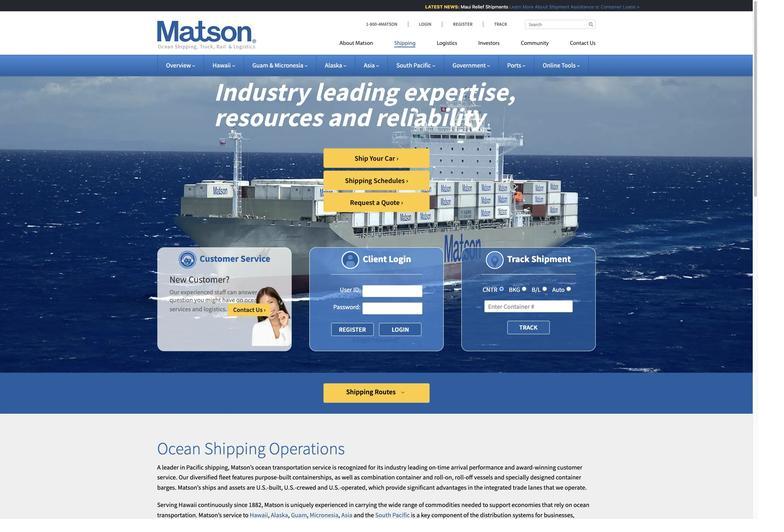Task type: describe. For each thing, give the bounding box(es) containing it.
password?
[[372, 336, 400, 344]]

› down the "any" on the left bottom of the page
[[264, 306, 266, 314]]

login link
[[408, 21, 442, 27]]

experienced inside our experienced staff can answer any question you might have on ocean services and logistics.
[[181, 288, 213, 296]]

› right schedules
[[406, 176, 408, 185]]

on inside serving hawaii continuously since 1882, matson is uniquely experienced in carrying the wide range of commodities needed to support economies that rely on ocean transportation. matson's service to
[[565, 501, 572, 509]]

2 horizontal spatial pacific
[[414, 61, 431, 69]]

latest news: maui relief shipments learn more about shipment assistance or container loans >
[[421, 4, 635, 10]]

of inside is a key component of the distribution systems for businesses,
[[464, 511, 469, 519]]

operations
[[269, 438, 345, 459]]

search image
[[589, 22, 593, 27]]

contact for contact us ›
[[233, 306, 255, 314]]

1 vertical spatial shipment
[[531, 253, 571, 265]]

economies
[[512, 501, 541, 509]]

your
[[370, 154, 383, 163]]

1 horizontal spatial register link
[[442, 21, 483, 27]]

track button
[[507, 321, 550, 334]]

community
[[521, 41, 549, 46]]

our inside the a leader in pacific shipping, matson's ocean transportation service is recognized for its industry leading on-time arrival performance and award-winning customer service. our diversified fleet features purpose-built containerships, as well as combination container and roll-on, roll-off vessels and specially designed container barges. matson's ships and assets are u.s.-built, u.s.-crewed and u.s.-operated, which provide significant advantages in the integrated trade lanes that we operate.
[[179, 474, 189, 482]]

blue matson logo with ocean, shipping, truck, rail and logistics written beneath it. image
[[157, 21, 256, 50]]

any
[[259, 288, 268, 296]]

hawaii for hawaii , alaska , guam , micronesia , asia and the south pacific
[[250, 511, 268, 519]]

2 , from the left
[[288, 511, 290, 519]]

0 vertical spatial to
[[483, 501, 488, 509]]

latest
[[421, 4, 438, 10]]

overview link
[[166, 61, 195, 69]]

register for register link to the left
[[339, 326, 366, 334]]

shipping routes
[[346, 388, 396, 396]]

hawaii link for guam link
[[250, 511, 268, 519]]

1 horizontal spatial asia
[[364, 61, 375, 69]]

0 vertical spatial login
[[419, 21, 432, 27]]

1 horizontal spatial micronesia
[[310, 511, 339, 519]]

on inside our experienced staff can answer any question you might have on ocean services and logistics.
[[236, 296, 243, 304]]

fleet
[[219, 474, 231, 482]]

experienced inside serving hawaii continuously since 1882, matson is uniquely experienced in carrying the wide range of commodities needed to support economies that rely on ocean transportation. matson's service to
[[315, 501, 348, 509]]

services and
[[170, 305, 202, 313]]

BKG radio
[[522, 287, 527, 291]]

ship your car › link
[[324, 149, 430, 168]]

systems
[[513, 511, 534, 519]]

service
[[241, 253, 270, 265]]

learn more about shipment assistance or container loans > link
[[505, 4, 635, 10]]

request a quote › link
[[324, 193, 430, 212]]

us for contact us ›
[[256, 306, 263, 314]]

0 vertical spatial shipment
[[545, 4, 565, 10]]

track for the track button
[[519, 324, 538, 332]]

User ID: text field
[[362, 285, 422, 297]]

contact for contact us
[[570, 41, 589, 46]]

more
[[518, 4, 529, 10]]

shipments
[[481, 4, 504, 10]]

contact us
[[570, 41, 596, 46]]

features
[[232, 474, 254, 482]]

community link
[[510, 37, 560, 52]]

is inside the a leader in pacific shipping, matson's ocean transportation service is recognized for its industry leading on-time arrival performance and award-winning customer service. our diversified fleet features purpose-built containerships, as well as combination container and roll-on, roll-off vessels and specially designed container barges. matson's ships and assets are u.s.-built, u.s.-crewed and u.s.-operated, which provide significant advantages in the integrated trade lanes that we operate.
[[332, 463, 337, 472]]

Search search field
[[525, 20, 596, 29]]

for inside the a leader in pacific shipping, matson's ocean transportation service is recognized for its industry leading on-time arrival performance and award-winning customer service. our diversified fleet features purpose-built containerships, as well as combination container and roll-on, roll-off vessels and specially designed container barges. matson's ships and assets are u.s.-built, u.s.-crewed and u.s.-operated, which provide significant advantages in the integrated trade lanes that we operate.
[[368, 463, 376, 472]]

1 as from the left
[[335, 474, 340, 482]]

leading inside industry leading expertise, resources and reliability
[[314, 76, 398, 108]]

award-
[[516, 463, 535, 472]]

investors
[[478, 41, 500, 46]]

1 vertical spatial matson's
[[178, 484, 201, 492]]

routes
[[375, 388, 396, 396]]

service.
[[157, 474, 177, 482]]

relief
[[468, 4, 480, 10]]

ocean inside serving hawaii continuously since 1882, matson is uniquely experienced in carrying the wide range of commodities needed to support economies that rely on ocean transportation. matson's service to
[[574, 501, 590, 509]]

service inside the a leader in pacific shipping, matson's ocean transportation service is recognized for its industry leading on-time arrival performance and award-winning customer service. our diversified fleet features purpose-built containerships, as well as combination container and roll-on, roll-off vessels and specially designed container barges. matson's ships and assets are u.s.-built, u.s.-crewed and u.s.-operated, which provide significant advantages in the integrated trade lanes that we operate.
[[312, 463, 331, 472]]

› right car
[[397, 154, 399, 163]]

online
[[543, 61, 560, 69]]

1 roll- from the left
[[434, 474, 445, 482]]

client
[[363, 253, 387, 265]]

customer service
[[200, 253, 270, 265]]

logistics
[[437, 41, 457, 46]]

0 vertical spatial matson's
[[231, 463, 254, 472]]

1 container from the left
[[396, 474, 422, 482]]

image of smiling customer service agent ready to help. image
[[251, 287, 292, 346]]

about matson
[[340, 41, 373, 46]]

support
[[490, 501, 511, 509]]

ship your car ›
[[355, 154, 399, 163]]

guam & micronesia link
[[252, 61, 308, 69]]

resources
[[214, 101, 322, 133]]

shipping routes link
[[323, 384, 430, 403]]

1 vertical spatial asia link
[[341, 511, 352, 519]]

micronesia link
[[310, 511, 339, 519]]

2 roll- from the left
[[455, 474, 466, 482]]

leading inside the a leader in pacific shipping, matson's ocean transportation service is recognized for its industry leading on-time arrival performance and award-winning customer service. our diversified fleet features purpose-built containerships, as well as combination container and roll-on, roll-off vessels and specially designed container barges. matson's ships and assets are u.s.-built, u.s.-crewed and u.s.-operated, which provide significant advantages in the integrated trade lanes that we operate.
[[408, 463, 428, 472]]

component
[[432, 511, 462, 519]]

are
[[247, 484, 255, 492]]

that inside the a leader in pacific shipping, matson's ocean transportation service is recognized for its industry leading on-time arrival performance and award-winning customer service. our diversified fleet features purpose-built containerships, as well as combination container and roll-on, roll-off vessels and specially designed container barges. matson's ships and assets are u.s.-built, u.s.-crewed and u.s.-operated, which provide significant advantages in the integrated trade lanes that we operate.
[[544, 484, 555, 492]]

ship
[[355, 154, 368, 163]]

and inside industry leading expertise, resources and reliability
[[328, 101, 370, 133]]

0 horizontal spatial asia
[[341, 511, 352, 519]]

alaska link for south pacific link to the top
[[325, 61, 347, 69]]

auto
[[552, 286, 565, 294]]

hawaii link for south pacific link to the top
[[213, 61, 235, 69]]

car
[[385, 154, 395, 163]]

for inside is a key component of the distribution systems for businesses,
[[535, 511, 543, 519]]

2 u.s.- from the left
[[284, 484, 297, 492]]

&
[[270, 61, 273, 69]]

specially
[[506, 474, 529, 482]]

logistics.
[[204, 305, 227, 313]]

online tools
[[543, 61, 576, 69]]

shipping for shipping routes
[[346, 388, 373, 396]]

forgot password?
[[353, 336, 400, 344]]

have
[[222, 296, 235, 304]]

2 horizontal spatial in
[[468, 484, 473, 492]]

contact us ›
[[233, 306, 266, 314]]

ocean shipping operations
[[157, 438, 345, 459]]

our inside our experienced staff can answer any question you might have on ocean services and logistics.
[[170, 288, 179, 296]]

0 vertical spatial guam
[[252, 61, 268, 69]]

› right "quote"
[[401, 198, 403, 207]]

ocean inside our experienced staff can answer any question you might have on ocean services and logistics.
[[245, 296, 260, 304]]

combination
[[361, 474, 395, 482]]

transportation
[[273, 463, 311, 472]]

recognized
[[338, 463, 367, 472]]

customer?
[[189, 274, 230, 285]]

ports
[[507, 61, 521, 69]]

3 , from the left
[[307, 511, 309, 519]]

bkg
[[509, 286, 520, 294]]

serving
[[157, 501, 177, 509]]

operate.
[[565, 484, 587, 492]]

4matson
[[378, 21, 398, 27]]

government link
[[453, 61, 490, 69]]

integrated
[[484, 484, 512, 492]]

containerships,
[[293, 474, 333, 482]]

we
[[556, 484, 564, 492]]

government
[[453, 61, 486, 69]]

schedules
[[374, 176, 405, 185]]

1 horizontal spatial alaska
[[325, 61, 342, 69]]

0 horizontal spatial register link
[[331, 323, 374, 336]]

request
[[350, 198, 375, 207]]

1-800-4matson link
[[366, 21, 408, 27]]

>
[[632, 4, 635, 10]]

us for contact us
[[590, 41, 596, 46]]

shipping schedules ›
[[345, 176, 408, 185]]

B/L radio
[[543, 287, 547, 291]]

user id:
[[340, 286, 361, 294]]

1 , from the left
[[268, 511, 270, 519]]

1 horizontal spatial about
[[531, 4, 543, 10]]

0 horizontal spatial south
[[375, 511, 391, 519]]

0 horizontal spatial in
[[180, 463, 185, 472]]

continuously
[[198, 501, 233, 509]]

service inside serving hawaii continuously since 1882, matson is uniquely experienced in carrying the wide range of commodities needed to support economies that rely on ocean transportation. matson's service to
[[223, 511, 242, 519]]

forgot
[[353, 336, 370, 344]]

0 vertical spatial south pacific link
[[396, 61, 435, 69]]

designed
[[530, 474, 555, 482]]

contact us › link
[[228, 304, 271, 316]]

pacific inside the a leader in pacific shipping, matson's ocean transportation service is recognized for its industry leading on-time arrival performance and award-winning customer service. our diversified fleet features purpose-built containerships, as well as combination container and roll-on, roll-off vessels and specially designed container barges. matson's ships and assets are u.s.-built, u.s.-crewed and u.s.-operated, which provide significant advantages in the integrated trade lanes that we operate.
[[186, 463, 204, 472]]

purpose-
[[255, 474, 279, 482]]

cntr
[[483, 286, 497, 294]]

800-
[[370, 21, 378, 27]]

assistance
[[566, 4, 589, 10]]



Task type: vqa. For each thing, say whether or not it's contained in the screenshot.
8766: within the Individual/One-time shipping Household goods: BOOK – please call 1-888-562-8766: ESTIMATE TRACK
no



Task type: locate. For each thing, give the bounding box(es) containing it.
customer
[[200, 253, 239, 265]]

of up the key
[[419, 501, 424, 509]]

carrying
[[355, 501, 377, 509]]

experienced up hawaii , alaska , guam , micronesia , asia and the south pacific
[[315, 501, 348, 509]]

0 horizontal spatial to
[[243, 511, 249, 519]]

0 vertical spatial leading
[[314, 76, 398, 108]]

track inside button
[[519, 324, 538, 332]]

Password: password field
[[362, 303, 422, 315]]

1 vertical spatial south pacific link
[[375, 511, 410, 519]]

on
[[236, 296, 243, 304], [565, 501, 572, 509]]

roll-
[[434, 474, 445, 482], [455, 474, 466, 482]]

south pacific link down wide
[[375, 511, 410, 519]]

the inside is a key component of the distribution systems for businesses,
[[470, 511, 479, 519]]

leader
[[162, 463, 179, 472]]

login right "client"
[[389, 253, 411, 265]]

the left wide
[[378, 501, 387, 509]]

2 horizontal spatial is
[[411, 511, 415, 519]]

logistics link
[[426, 37, 468, 52]]

1 vertical spatial service
[[223, 511, 242, 519]]

operated,
[[342, 484, 367, 492]]

shipping inside shipping schedules › link
[[345, 176, 372, 185]]

shipping,
[[205, 463, 230, 472]]

us down search image
[[590, 41, 596, 46]]

alaska link left guam link
[[271, 511, 288, 519]]

1 horizontal spatial south
[[396, 61, 412, 69]]

service
[[312, 463, 331, 472], [223, 511, 242, 519]]

top menu navigation
[[340, 37, 596, 52]]

to right needed
[[483, 501, 488, 509]]

container
[[396, 474, 422, 482], [556, 474, 581, 482]]

as right "well"
[[354, 474, 360, 482]]

1 horizontal spatial alaska link
[[325, 61, 347, 69]]

in right leader
[[180, 463, 185, 472]]

0 vertical spatial contact
[[570, 41, 589, 46]]

asia down about matson link
[[364, 61, 375, 69]]

off
[[466, 474, 473, 482]]

1 vertical spatial in
[[468, 484, 473, 492]]

0 horizontal spatial contact
[[233, 306, 255, 314]]

2 horizontal spatial u.s.-
[[329, 484, 342, 492]]

u.s.- down purpose- at the bottom left
[[256, 484, 269, 492]]

0 horizontal spatial matson
[[264, 501, 284, 509]]

the inside serving hawaii continuously since 1882, matson is uniquely experienced in carrying the wide range of commodities needed to support economies that rely on ocean transportation. matson's service to
[[378, 501, 387, 509]]

0 horizontal spatial for
[[368, 463, 376, 472]]

of inside serving hawaii continuously since 1882, matson is uniquely experienced in carrying the wide range of commodities needed to support economies that rely on ocean transportation. matson's service to
[[419, 501, 424, 509]]

south pacific
[[396, 61, 431, 69]]

1 vertical spatial leading
[[408, 463, 428, 472]]

register down maui
[[453, 21, 473, 27]]

track down shipments
[[494, 21, 507, 27]]

0 vertical spatial alaska link
[[325, 61, 347, 69]]

matson's up features
[[231, 463, 254, 472]]

0 horizontal spatial micronesia
[[275, 61, 303, 69]]

0 vertical spatial on
[[236, 296, 243, 304]]

Enter Container # text field
[[484, 301, 573, 313]]

1 horizontal spatial a
[[417, 511, 420, 519]]

track up bkg radio
[[507, 253, 530, 265]]

1 horizontal spatial register
[[453, 21, 473, 27]]

container
[[596, 4, 617, 10]]

user
[[340, 286, 352, 294]]

shipping inside shipping routes link
[[346, 388, 373, 396]]

is left recognized
[[332, 463, 337, 472]]

maui
[[456, 4, 467, 10]]

0 horizontal spatial a
[[376, 198, 380, 207]]

0 horizontal spatial is
[[285, 501, 289, 509]]

1 u.s.- from the left
[[256, 484, 269, 492]]

new customer?
[[170, 274, 230, 285]]

our down new
[[170, 288, 179, 296]]

2 vertical spatial pacific
[[392, 511, 410, 519]]

2 vertical spatial ocean
[[574, 501, 590, 509]]

south
[[396, 61, 412, 69], [375, 511, 391, 519]]

1 horizontal spatial on
[[565, 501, 572, 509]]

login down latest
[[419, 21, 432, 27]]

0 vertical spatial about
[[531, 4, 543, 10]]

1 horizontal spatial pacific
[[392, 511, 410, 519]]

micronesia right & on the top left of page
[[275, 61, 303, 69]]

0 horizontal spatial on
[[236, 296, 243, 304]]

shipping for shipping
[[394, 41, 416, 46]]

winning
[[535, 463, 556, 472]]

lanes
[[528, 484, 542, 492]]

matson's down continuously
[[199, 511, 222, 519]]

the down carrying
[[365, 511, 374, 519]]

provide
[[386, 484, 406, 492]]

on-
[[429, 463, 438, 472]]

1 vertical spatial for
[[535, 511, 543, 519]]

1 horizontal spatial guam
[[291, 511, 307, 519]]

1 vertical spatial us
[[256, 306, 263, 314]]

track for track shipment
[[507, 253, 530, 265]]

1-800-4matson
[[366, 21, 398, 27]]

register link
[[442, 21, 483, 27], [331, 323, 374, 336]]

built,
[[269, 484, 283, 492]]

for
[[368, 463, 376, 472], [535, 511, 543, 519]]

matson
[[355, 41, 373, 46], [264, 501, 284, 509]]

as left "well"
[[335, 474, 340, 482]]

reliability
[[375, 101, 485, 133]]

1 horizontal spatial to
[[483, 501, 488, 509]]

about matson link
[[340, 37, 384, 52]]

0 vertical spatial of
[[419, 501, 424, 509]]

pacific up diversified
[[186, 463, 204, 472]]

hawaii link down 1882,
[[250, 511, 268, 519]]

2 vertical spatial matson's
[[199, 511, 222, 519]]

1 horizontal spatial for
[[535, 511, 543, 519]]

hawaii link down blue matson logo with ocean, shipping, truck, rail and logistics written beneath it.
[[213, 61, 235, 69]]

about inside 'top menu' navigation
[[340, 41, 354, 46]]

serving hawaii continuously since 1882, matson is uniquely experienced in carrying the wide range of commodities needed to support economies that rely on ocean transportation. matson's service to
[[157, 501, 590, 519]]

hawaii for hawaii
[[213, 61, 231, 69]]

2 horizontal spatial hawaii
[[250, 511, 268, 519]]

a for request
[[376, 198, 380, 207]]

experienced down new customer?
[[181, 288, 213, 296]]

you
[[194, 296, 204, 304]]

register link down the password:
[[331, 323, 374, 336]]

0 vertical spatial in
[[180, 463, 185, 472]]

commodities
[[425, 501, 460, 509]]

1 vertical spatial is
[[285, 501, 289, 509]]

0 horizontal spatial alaska link
[[271, 511, 288, 519]]

1 vertical spatial about
[[340, 41, 354, 46]]

range
[[402, 501, 418, 509]]

new
[[170, 274, 187, 285]]

ocean up contact us ›
[[245, 296, 260, 304]]

register up "forgot"
[[339, 326, 366, 334]]

that inside serving hawaii continuously since 1882, matson is uniquely experienced in carrying the wide range of commodities needed to support economies that rely on ocean transportation. matson's service to
[[542, 501, 553, 509]]

in inside serving hawaii continuously since 1882, matson is uniquely experienced in carrying the wide range of commodities needed to support economies that rely on ocean transportation. matson's service to
[[349, 501, 354, 509]]

2 as from the left
[[354, 474, 360, 482]]

key
[[421, 511, 430, 519]]

1 vertical spatial to
[[243, 511, 249, 519]]

0 horizontal spatial experienced
[[181, 288, 213, 296]]

on right have
[[236, 296, 243, 304]]

0 vertical spatial register
[[453, 21, 473, 27]]

roll- down arrival
[[455, 474, 466, 482]]

asia link down about matson link
[[364, 61, 379, 69]]

1 vertical spatial hawaii
[[179, 501, 197, 509]]

in
[[180, 463, 185, 472], [468, 484, 473, 492], [349, 501, 354, 509]]

1 horizontal spatial u.s.-
[[284, 484, 297, 492]]

0 horizontal spatial container
[[396, 474, 422, 482]]

quote
[[381, 198, 400, 207]]

pacific down shipping link
[[414, 61, 431, 69]]

the inside the a leader in pacific shipping, matson's ocean transportation service is recognized for its industry leading on-time arrival performance and award-winning customer service. our diversified fleet features purpose-built containerships, as well as combination container and roll-on, roll-off vessels and specially designed container barges. matson's ships and assets are u.s.-built, u.s.-crewed and u.s.-operated, which provide significant advantages in the integrated trade lanes that we operate.
[[474, 484, 483, 492]]

shipping left routes
[[346, 388, 373, 396]]

track
[[494, 21, 507, 27], [507, 253, 530, 265], [519, 324, 538, 332]]

0 vertical spatial is
[[332, 463, 337, 472]]

matson inside serving hawaii continuously since 1882, matson is uniquely experienced in carrying the wide range of commodities needed to support economies that rely on ocean transportation. matson's service to
[[264, 501, 284, 509]]

1 vertical spatial our
[[179, 474, 189, 482]]

client login
[[363, 253, 411, 265]]

us inside contact us › link
[[256, 306, 263, 314]]

0 horizontal spatial service
[[223, 511, 242, 519]]

2 container from the left
[[556, 474, 581, 482]]

0 horizontal spatial hawaii
[[179, 501, 197, 509]]

shipping up "shipping,"
[[204, 438, 266, 459]]

asia right micronesia link
[[341, 511, 352, 519]]

asia link right micronesia link
[[341, 511, 352, 519]]

4 , from the left
[[339, 511, 340, 519]]

0 horizontal spatial leading
[[314, 76, 398, 108]]

our experienced staff can answer any question you might have on ocean services and logistics.
[[170, 288, 268, 313]]

the
[[474, 484, 483, 492], [378, 501, 387, 509], [365, 511, 374, 519], [470, 511, 479, 519]]

is inside is a key component of the distribution systems for businesses,
[[411, 511, 415, 519]]

2 vertical spatial is
[[411, 511, 415, 519]]

1 vertical spatial pacific
[[186, 463, 204, 472]]

2 vertical spatial hawaii
[[250, 511, 268, 519]]

1 vertical spatial alaska
[[271, 511, 288, 519]]

1 vertical spatial contact
[[233, 306, 255, 314]]

1 vertical spatial login
[[389, 253, 411, 265]]

track down enter container # text box
[[519, 324, 538, 332]]

that left the rely
[[542, 501, 553, 509]]

1 horizontal spatial contact
[[570, 41, 589, 46]]

None search field
[[525, 20, 596, 29]]

alaska link for guam link
[[271, 511, 288, 519]]

0 horizontal spatial roll-
[[434, 474, 445, 482]]

needed
[[461, 501, 482, 509]]

contact inside 'top menu' navigation
[[570, 41, 589, 46]]

ocean down operate.
[[574, 501, 590, 509]]

container down customer
[[556, 474, 581, 482]]

1 horizontal spatial roll-
[[455, 474, 466, 482]]

login
[[419, 21, 432, 27], [389, 253, 411, 265]]

alaska link
[[325, 61, 347, 69], [271, 511, 288, 519]]

1 vertical spatial asia
[[341, 511, 352, 519]]

learn
[[505, 4, 517, 10]]

hawaii up transportation.
[[179, 501, 197, 509]]

south down wide
[[375, 511, 391, 519]]

news:
[[440, 4, 455, 10]]

of down needed
[[464, 511, 469, 519]]

1 horizontal spatial us
[[590, 41, 596, 46]]

register link down maui
[[442, 21, 483, 27]]

on,
[[445, 474, 454, 482]]

a inside is a key component of the distribution systems for businesses,
[[417, 511, 420, 519]]

alaska down about matson at the top
[[325, 61, 342, 69]]

1 horizontal spatial login
[[419, 21, 432, 27]]

0 horizontal spatial login
[[389, 253, 411, 265]]

0 horizontal spatial of
[[419, 501, 424, 509]]

1 horizontal spatial leading
[[408, 463, 428, 472]]

container up significant on the bottom of the page
[[396, 474, 422, 482]]

south down shipping link
[[396, 61, 412, 69]]

a left the key
[[417, 511, 420, 519]]

hawaii inside serving hawaii continuously since 1882, matson is uniquely experienced in carrying the wide range of commodities needed to support economies that rely on ocean transportation. matson's service to
[[179, 501, 197, 509]]

industry
[[385, 463, 407, 472]]

1 horizontal spatial matson
[[355, 41, 373, 46]]

a left "quote"
[[376, 198, 380, 207]]

1 vertical spatial micronesia
[[310, 511, 339, 519]]

None button
[[379, 323, 422, 336]]

1 vertical spatial alaska link
[[271, 511, 288, 519]]

a for is
[[417, 511, 420, 519]]

shipping inside shipping link
[[394, 41, 416, 46]]

0 horizontal spatial alaska
[[271, 511, 288, 519]]

pacific down wide
[[392, 511, 410, 519]]

matson's inside serving hawaii continuously since 1882, matson is uniquely experienced in carrying the wide range of commodities needed to support economies that rely on ocean transportation. matson's service to
[[199, 511, 222, 519]]

shipment up search search field
[[545, 4, 565, 10]]

matson inside 'top menu' navigation
[[355, 41, 373, 46]]

businesses,
[[544, 511, 575, 519]]

u.s.- down built
[[284, 484, 297, 492]]

guam left & on the top left of page
[[252, 61, 268, 69]]

distribution
[[480, 511, 511, 519]]

1 horizontal spatial in
[[349, 501, 354, 509]]

matson's down diversified
[[178, 484, 201, 492]]

0 vertical spatial track
[[494, 21, 507, 27]]

is left uniquely in the left bottom of the page
[[285, 501, 289, 509]]

on right the rely
[[565, 501, 572, 509]]

tools
[[562, 61, 576, 69]]

0 vertical spatial a
[[376, 198, 380, 207]]

›
[[397, 154, 399, 163], [406, 176, 408, 185], [401, 198, 403, 207], [264, 306, 266, 314]]

0 horizontal spatial about
[[340, 41, 354, 46]]

0 vertical spatial alaska
[[325, 61, 342, 69]]

ocean up purpose- at the bottom left
[[255, 463, 271, 472]]

ocean inside the a leader in pacific shipping, matson's ocean transportation service is recognized for its industry leading on-time arrival performance and award-winning customer service. our diversified fleet features purpose-built containerships, as well as combination container and roll-on, roll-off vessels and specially designed container barges. matson's ships and assets are u.s.-built, u.s.-crewed and u.s.-operated, which provide significant advantages in the integrated trade lanes that we operate.
[[255, 463, 271, 472]]

us inside the contact us link
[[590, 41, 596, 46]]

0 horizontal spatial u.s.-
[[256, 484, 269, 492]]

u.s.- down containerships, on the bottom left of page
[[329, 484, 342, 492]]

might
[[205, 296, 221, 304]]

alaska
[[325, 61, 342, 69], [271, 511, 288, 519]]

track for "track" link
[[494, 21, 507, 27]]

micronesia down uniquely in the left bottom of the page
[[310, 511, 339, 519]]

south pacific link
[[396, 61, 435, 69], [375, 511, 410, 519]]

service up containerships, on the bottom left of page
[[312, 463, 331, 472]]

is down range
[[411, 511, 415, 519]]

in down "off"
[[468, 484, 473, 492]]

shipping up south pacific
[[394, 41, 416, 46]]

hawaii link
[[213, 61, 235, 69], [250, 511, 268, 519]]

matson down 1-
[[355, 41, 373, 46]]

1 horizontal spatial of
[[464, 511, 469, 519]]

is inside serving hawaii continuously since 1882, matson is uniquely experienced in carrying the wide range of commodities needed to support economies that rely on ocean transportation. matson's service to
[[285, 501, 289, 509]]

0 vertical spatial that
[[544, 484, 555, 492]]

a
[[157, 463, 161, 472]]

since
[[234, 501, 248, 509]]

0 vertical spatial us
[[590, 41, 596, 46]]

alaska link down about matson at the top
[[325, 61, 347, 69]]

0 vertical spatial pacific
[[414, 61, 431, 69]]

guam down uniquely in the left bottom of the page
[[291, 511, 307, 519]]

that
[[544, 484, 555, 492], [542, 501, 553, 509]]

our right service.
[[179, 474, 189, 482]]

south pacific link down shipping link
[[396, 61, 435, 69]]

1 vertical spatial register link
[[331, 323, 374, 336]]

1 horizontal spatial experienced
[[315, 501, 348, 509]]

advantages
[[436, 484, 467, 492]]

register for register link to the right
[[453, 21, 473, 27]]

1 horizontal spatial hawaii link
[[250, 511, 268, 519]]

the down needed
[[470, 511, 479, 519]]

0 vertical spatial hawaii link
[[213, 61, 235, 69]]

1 vertical spatial matson
[[264, 501, 284, 509]]

us down the "any" on the left bottom of the page
[[256, 306, 263, 314]]

contact down answer
[[233, 306, 255, 314]]

in left carrying
[[349, 501, 354, 509]]

1 horizontal spatial is
[[332, 463, 337, 472]]

0 vertical spatial micronesia
[[275, 61, 303, 69]]

shipping up request
[[345, 176, 372, 185]]

diversified
[[190, 474, 218, 482]]

roll- down the time
[[434, 474, 445, 482]]

for left its
[[368, 463, 376, 472]]

Auto radio
[[567, 287, 571, 291]]

for right systems
[[535, 511, 543, 519]]

0 vertical spatial service
[[312, 463, 331, 472]]

1 horizontal spatial asia link
[[364, 61, 379, 69]]

3 u.s.- from the left
[[329, 484, 342, 492]]

the down vessels
[[474, 484, 483, 492]]

0 horizontal spatial as
[[335, 474, 340, 482]]

shipping for shipping schedules ›
[[345, 176, 372, 185]]

significant
[[407, 484, 435, 492]]

crewed
[[297, 484, 316, 492]]

CNTR radio
[[499, 287, 504, 291]]

contact up tools at the top right of the page
[[570, 41, 589, 46]]

guam & micronesia
[[252, 61, 303, 69]]

hawaii down 1882,
[[250, 511, 268, 519]]

register inside register link
[[339, 326, 366, 334]]

micronesia
[[275, 61, 303, 69], [310, 511, 339, 519]]

0 vertical spatial hawaii
[[213, 61, 231, 69]]

a leader in pacific shipping, matson's ocean transportation service is recognized for its industry leading on-time arrival performance and award-winning customer service. our diversified fleet features purpose-built containerships, as well as combination container and roll-on, roll-off vessels and specially designed container barges. matson's ships and assets are u.s.-built, u.s.-crewed and u.s.-operated, which provide significant advantages in the integrated trade lanes that we operate.
[[157, 463, 587, 492]]

shipment up b/l radio
[[531, 253, 571, 265]]

that left we
[[544, 484, 555, 492]]

service down since
[[223, 511, 242, 519]]

matson down the built,
[[264, 501, 284, 509]]

ocean
[[157, 438, 201, 459]]

as
[[335, 474, 340, 482], [354, 474, 360, 482]]

uniquely
[[291, 501, 314, 509]]

time
[[438, 463, 450, 472]]

contact
[[570, 41, 589, 46], [233, 306, 255, 314]]

hawaii down blue matson logo with ocean, shipping, truck, rail and logistics written beneath it.
[[213, 61, 231, 69]]

alaska left guam link
[[271, 511, 288, 519]]

shipping schedules › link
[[324, 171, 430, 190]]

to down since
[[243, 511, 249, 519]]

1 vertical spatial ocean
[[255, 463, 271, 472]]



